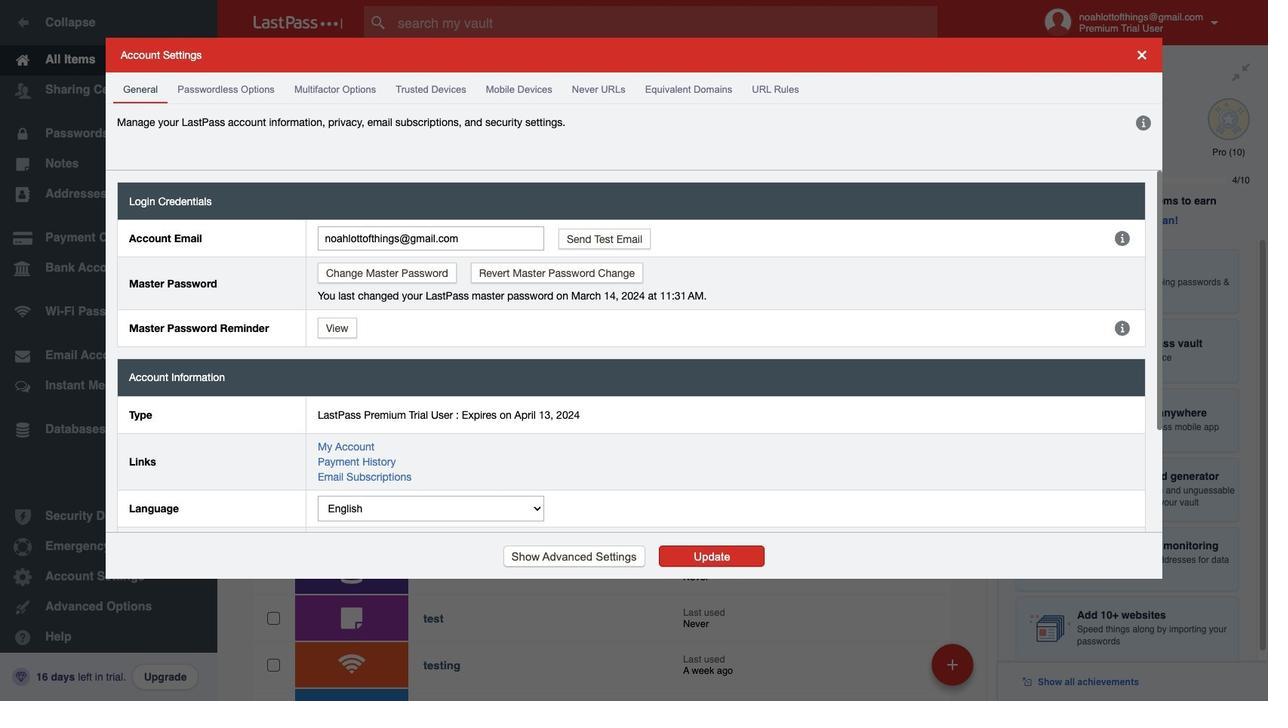 Task type: vqa. For each thing, say whether or not it's contained in the screenshot.
LastPass image
yes



Task type: locate. For each thing, give the bounding box(es) containing it.
search my vault text field
[[364, 6, 967, 39]]

Search search field
[[364, 6, 967, 39]]

main navigation navigation
[[0, 0, 217, 702]]



Task type: describe. For each thing, give the bounding box(es) containing it.
new item navigation
[[927, 640, 983, 702]]

new item image
[[948, 660, 958, 670]]

vault options navigation
[[217, 45, 998, 91]]

lastpass image
[[254, 16, 343, 29]]



